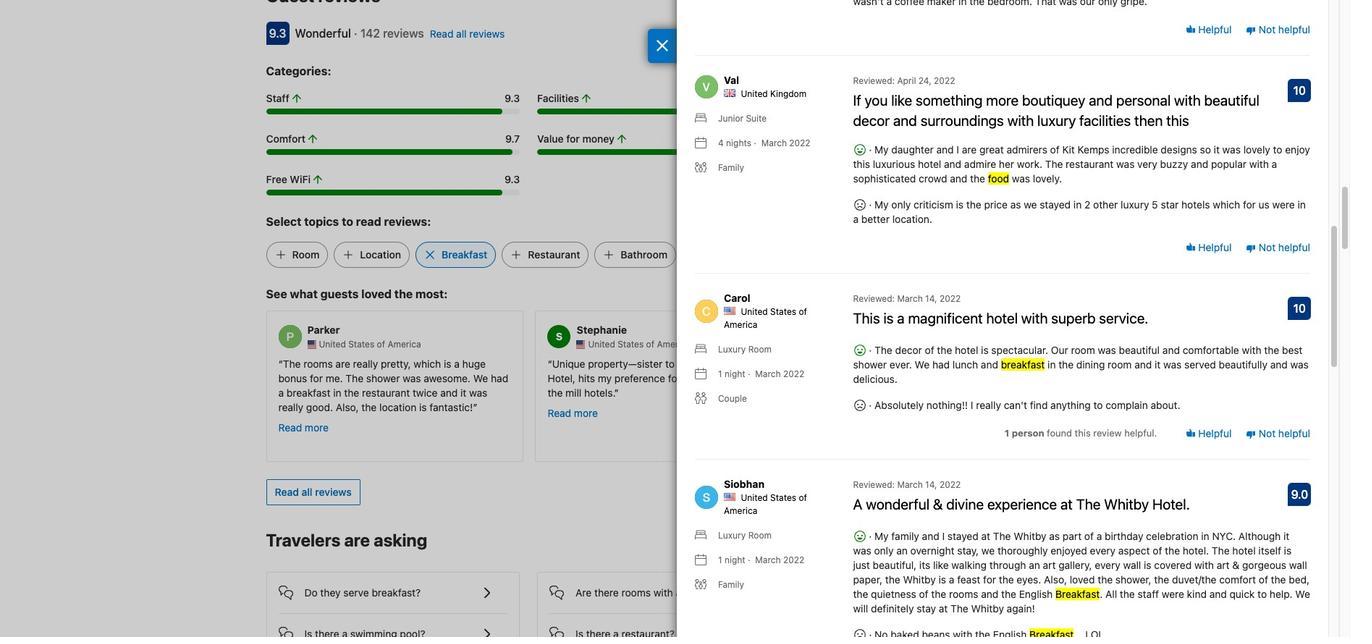 Task type: locate. For each thing, give the bounding box(es) containing it.
decor up ever.
[[895, 344, 922, 356]]

reviewed: for is
[[853, 293, 895, 304]]

1 horizontal spatial "
[[614, 386, 619, 399]]

rooms down feast
[[949, 588, 978, 600]]

in inside " the rooms are really pretty, which is a huge bonus for me. the shower was awesome. we had a breakfast in the restaurant twice and it was really good. also, the location is fantastic!
[[333, 386, 341, 399]]

3 helpful from the top
[[1278, 427, 1310, 439]]

money
[[582, 133, 615, 145]]

hotel
[[918, 158, 941, 170], [986, 310, 1018, 327], [955, 344, 978, 356], [906, 357, 930, 370], [1232, 545, 1256, 557]]

quick
[[1230, 588, 1255, 600]]

the
[[1045, 158, 1063, 170], [875, 344, 892, 356], [283, 357, 301, 370], [677, 357, 695, 370], [346, 372, 363, 384], [1076, 496, 1101, 513], [993, 530, 1011, 542], [1212, 545, 1230, 557], [951, 603, 968, 615]]

read
[[430, 28, 453, 40], [548, 407, 571, 419], [278, 421, 302, 433], [275, 486, 299, 498]]

2022
[[934, 76, 955, 86], [789, 138, 810, 149], [940, 293, 961, 304], [783, 369, 804, 380], [940, 479, 961, 490], [783, 555, 804, 566]]

1 vertical spatial family
[[718, 579, 744, 590]]

1 night from the top
[[725, 369, 745, 380]]

asking
[[374, 530, 427, 550]]

only up location.
[[891, 199, 911, 211]]

beautiful inside if you like something more boutiquey and personal with beautiful decor and surroundings with luxury facilities then this
[[1204, 92, 1259, 109]]

2 " from the left
[[548, 357, 552, 370]]

was up just
[[853, 545, 871, 557]]

beautiful down service.
[[1119, 344, 1160, 356]]

2 14, from the top
[[925, 479, 937, 490]]

hotel.
[[989, 386, 1016, 399], [1183, 545, 1209, 557]]

really right but
[[976, 399, 1001, 411]]

0 vertical spatial 10
[[1293, 84, 1306, 97]]

1 vertical spatial reviewed: march 14, 2022
[[853, 479, 961, 490]]

0 vertical spatial 1 night · march 2022
[[718, 369, 804, 380]]

1 vertical spatial 14,
[[925, 479, 937, 490]]

1 helpful button from the top
[[1185, 22, 1232, 37]]

states for keith
[[887, 339, 913, 349]]

9.7 up 9.5
[[1048, 92, 1062, 104]]

this up 'designs'
[[1166, 112, 1189, 129]]

1 horizontal spatial luxury
[[1121, 199, 1149, 211]]

celebration
[[1146, 530, 1198, 542]]

and up "talkative"
[[927, 372, 944, 384]]

whitby left again!
[[971, 603, 1004, 615]]

more down good.
[[305, 421, 329, 433]]

0 vertical spatial more
[[986, 92, 1019, 109]]

this
[[1166, 112, 1189, 129], [853, 158, 870, 170], [1075, 427, 1091, 439]]

" up hotel,
[[548, 357, 552, 370]]

reviewed: for wonderful
[[853, 479, 895, 490]]

read more button
[[548, 406, 598, 420], [278, 420, 329, 435]]

2 vertical spatial not helpful
[[1256, 427, 1310, 439]]

we down huge
[[473, 372, 488, 384]]

1 reviewed: from the top
[[853, 76, 895, 86]]

with left hot
[[653, 586, 673, 599]]

my only criticism is the price as we stayed in 2 other luxury 5 star hotels which for us were in a better location.
[[853, 199, 1306, 225]]

1 horizontal spatial enjoyed
[[1051, 545, 1087, 557]]

march
[[761, 138, 787, 149], [897, 293, 923, 304], [755, 369, 781, 380], [897, 479, 923, 490], [755, 555, 781, 566]]

1 art from the left
[[1043, 559, 1056, 571]]

states for parker
[[348, 339, 374, 349]]

hotel inside 'the decor of the hotel is spectacular. our room was beautiful and comfortable with the best shower ever. we had lunch and'
[[955, 344, 978, 356]]

1 vertical spatial see
[[982, 535, 1000, 547]]

talkative
[[900, 386, 939, 399]]

2 reviewed: from the top
[[853, 293, 895, 304]]

a down bonus
[[278, 386, 284, 399]]

0 horizontal spatial location
[[360, 248, 401, 261]]

1 vertical spatial helpful
[[1196, 241, 1232, 253]]

restaurant inside " the rooms are really pretty, which is a huge bonus for me. the shower was awesome. we had a breakfast in the restaurant twice and it was really good. also, the location is fantastic!
[[362, 386, 410, 399]]

and inside . all the staff were kind and quick to help. we will definitely stay at the whitby again!
[[1209, 588, 1227, 600]]

united states of america up property—sister
[[588, 339, 690, 349]]

14, up wonderful
[[925, 479, 937, 490]]

states for stephanie
[[618, 339, 644, 349]]

1 for is
[[718, 369, 722, 380]]

wonderful
[[866, 496, 930, 513]]

comfortable down ever.
[[867, 372, 924, 384]]

unique
[[552, 357, 585, 370]]

in inside in the dining room and it was served beautifully and was delicious.
[[1048, 359, 1056, 371]]

close image
[[656, 40, 669, 51]]

at for stayed
[[981, 530, 990, 542]]

1 10 from the top
[[1293, 84, 1306, 97]]

my daughter and i are great admirers of kit kemps incredible designs so it was lovely to enjoy this luxurious hotel and admire her work. the restaurant was very buzzy and popular with a sophisticated crowd and the
[[853, 144, 1310, 185]]

hotel right fun
[[906, 357, 930, 370]]

guest reviews element
[[266, 0, 968, 7]]

0 vertical spatial we
[[915, 359, 930, 371]]

a right popular
[[1272, 158, 1277, 170]]

categories:
[[266, 65, 331, 78]]

1 horizontal spatial room
[[817, 372, 844, 384]]

at inside my family and i stayed at the whitby as part of a birthday celebration in nyc. although it was only an overnight stay, we thoroughly enjoyed every aspect of the hotel. the hotel itself is just beautiful, its like walking through an art gallery, every wall is covered with art & gorgeous wall paper, the whitby is a feast for the eyes. also, loved the shower, the duvet/the comfort of the bed, the quietness of the rooms and the english
[[981, 530, 990, 542]]

had
[[932, 359, 950, 371], [491, 372, 508, 384]]

10 for this is a magnificent hotel with superb service.
[[1293, 302, 1306, 315]]

beautiful inside 'the decor of the hotel is spectacular. our room was beautiful and comfortable with the best shower ever. we had lunch and'
[[1119, 344, 1160, 356]]

if
[[853, 92, 861, 109]]

enjoyed inside the it was a funky fun hotel in mid town manhattan. room was comfortable and welcoming. staff were friendly and talkative about the hotel. decorations were unexpected but great. really enjoyed the experience.
[[817, 415, 853, 428]]

review categories element
[[266, 62, 331, 80]]

preference
[[614, 372, 665, 384]]

value for money 8.4 meter
[[537, 149, 791, 155]]

1 " from the left
[[278, 357, 283, 370]]

rated wonderful element
[[295, 27, 351, 40]]

rooms
[[303, 357, 333, 370], [621, 586, 651, 599], [949, 588, 978, 600]]

find
[[1030, 399, 1048, 411]]

the inside the my daughter and i are great admirers of kit kemps incredible designs so it was lovely to enjoy this luxurious hotel and admire her work. the restaurant was very buzzy and popular with a sophisticated crowd and the
[[970, 173, 985, 185]]

i inside my family and i stayed at the whitby as part of a birthday celebration in nyc. although it was only an overnight stay, we thoroughly enjoyed every aspect of the hotel. the hotel itself is just beautiful, its like walking through an art gallery, every wall is covered with art & gorgeous wall paper, the whitby is a feast for the eyes. also, loved the shower, the duvet/the comfort of the bed, the quietness of the rooms and the english
[[942, 530, 945, 542]]

1 helpful from the top
[[1278, 23, 1310, 35]]

1 vertical spatial hotel.
[[1183, 545, 1209, 557]]

0 vertical spatial hotel.
[[989, 386, 1016, 399]]

2 art from the left
[[1217, 559, 1230, 571]]

3 not from the top
[[1259, 427, 1276, 439]]

this
[[853, 310, 880, 327]]

you
[[865, 92, 888, 109]]

14, for &
[[925, 479, 937, 490]]

a left "birthday"
[[1097, 530, 1102, 542]]

2 not helpful button from the top
[[1246, 240, 1310, 255]]

topics
[[304, 215, 339, 228]]

location 9.5 meter
[[808, 149, 1062, 155]]

2 vertical spatial helpful
[[1278, 427, 1310, 439]]

of inside 'the decor of the hotel is spectacular. our room was beautiful and comfortable with the best shower ever. we had lunch and'
[[925, 344, 934, 356]]

2 not from the top
[[1259, 241, 1276, 253]]

really left good.
[[278, 401, 303, 413]]

1 vertical spatial beautiful
[[1119, 344, 1160, 356]]

shower inside " the rooms are really pretty, which is a huge bonus for me. the shower was awesome. we had a breakfast in the restaurant twice and it was really good. also, the location is fantastic!
[[366, 372, 400, 384]]

crosby
[[698, 357, 731, 370]]

2 vertical spatial are
[[344, 530, 370, 550]]

are left asking
[[344, 530, 370, 550]]

enjoyed down the part
[[1051, 545, 1087, 557]]

hotel inside the my daughter and i are great admirers of kit kemps incredible designs so it was lovely to enjoy this luxurious hotel and admire her work. the restaurant was very buzzy and popular with a sophisticated crowd and the
[[918, 158, 941, 170]]

more inside if you like something more boutiquey and personal with beautiful decor and surroundings with luxury facilities then this
[[986, 92, 1019, 109]]

2 vertical spatial helpful button
[[1185, 426, 1232, 441]]

had right awesome.
[[491, 372, 508, 384]]

america for parker
[[388, 339, 421, 349]]

admire
[[964, 158, 996, 170]]

3 reviewed: from the top
[[853, 479, 895, 490]]

are
[[962, 144, 977, 156], [335, 357, 350, 370], [344, 530, 370, 550]]

my inside my family and i stayed at the whitby as part of a birthday celebration in nyc. although it was only an overnight stay, we thoroughly enjoyed every aspect of the hotel. the hotel itself is just beautiful, its like walking through an art gallery, every wall is covered with art & gorgeous wall paper, the whitby is a feast for the eyes. also, loved the shower, the duvet/the comfort of the bed, the quietness of the rooms and the english
[[875, 530, 889, 542]]

enjoyed down decorations
[[817, 415, 853, 428]]

decor inside 'the decor of the hotel is spectacular. our room was beautiful and comfortable with the best shower ever. we had lunch and'
[[895, 344, 922, 356]]

0 vertical spatial &
[[933, 496, 943, 513]]

1 vertical spatial not
[[1259, 241, 1276, 253]]

2 night from the top
[[725, 555, 745, 566]]

1 horizontal spatial like
[[933, 559, 949, 571]]

with inside button
[[653, 586, 673, 599]]

0 horizontal spatial loved
[[361, 288, 392, 301]]

0 vertical spatial are
[[962, 144, 977, 156]]

it up "about."
[[1155, 359, 1161, 371]]

10 up "enjoy"
[[1293, 84, 1306, 97]]

were inside . all the staff were kind and quick to help. we will definitely stay at the whitby again!
[[1162, 588, 1184, 600]]

2 scored 10 element from the top
[[1288, 297, 1311, 320]]

we down bed, in the bottom of the page
[[1295, 588, 1310, 600]]

facilities
[[537, 92, 579, 104]]

1 horizontal spatial art
[[1217, 559, 1230, 571]]

kit
[[1062, 144, 1075, 156]]

this is a magnificent hotel with superb service.
[[853, 310, 1148, 327]]

1 vertical spatial decor
[[895, 344, 922, 356]]

america up " unique property—sister to the crosby street hotel, hits my preference for non-chain, run of the mill hotels.
[[657, 339, 690, 349]]

0 horizontal spatial comfortable
[[867, 372, 924, 384]]

family for if you like something more boutiquey and personal with beautiful decor and surroundings with luxury facilities then this
[[718, 162, 744, 173]]

to
[[1273, 144, 1282, 156], [342, 215, 353, 228], [665, 357, 675, 370], [1093, 399, 1103, 411], [1258, 588, 1267, 600]]

0 vertical spatial comfortable
[[1183, 344, 1239, 356]]

only up beautiful,
[[874, 545, 894, 557]]

1 horizontal spatial rooms
[[621, 586, 651, 599]]

1 vertical spatial my
[[875, 199, 889, 211]]

scored 9.0 element
[[1288, 483, 1311, 506]]

1 vertical spatial restaurant
[[362, 386, 410, 399]]

shower inside 'the decor of the hotel is spectacular. our room was beautiful and comfortable with the best shower ever. we had lunch and'
[[853, 359, 887, 371]]

like right its on the bottom of the page
[[933, 559, 949, 571]]

2 reviewed: march 14, 2022 from the top
[[853, 479, 961, 490]]

location down "cleanliness"
[[808, 133, 849, 145]]

14,
[[925, 293, 937, 304], [925, 479, 937, 490]]

read
[[356, 215, 381, 228]]

all
[[456, 28, 467, 40], [302, 486, 312, 498]]

with up duvet/the
[[1194, 559, 1214, 571]]

0 vertical spatial 9.7
[[1048, 92, 1062, 104]]

1 not helpful from the top
[[1256, 23, 1310, 35]]

1 14, from the top
[[925, 293, 937, 304]]

0 horizontal spatial which
[[414, 357, 441, 370]]

" down huge
[[473, 401, 477, 413]]

art up comfort
[[1217, 559, 1230, 571]]

all
[[1105, 588, 1117, 600]]

room
[[292, 248, 320, 261], [817, 372, 844, 384]]

1 horizontal spatial at
[[981, 530, 990, 542]]

really for can't
[[976, 399, 1001, 411]]

the up bonus
[[283, 357, 301, 370]]

family right hot
[[718, 579, 744, 590]]

0 horizontal spatial enjoyed
[[817, 415, 853, 428]]

a left hot
[[676, 586, 681, 599]]

the inside in the dining room and it was served beautifully and was delicious.
[[1059, 359, 1074, 371]]

1 my from the top
[[875, 144, 889, 156]]

luxury up 9.5
[[1037, 112, 1076, 129]]

" inside " the rooms are really pretty, which is a huge bonus for me. the shower was awesome. we had a breakfast in the restaurant twice and it was really good. also, the location is fantastic!
[[278, 357, 283, 370]]

they
[[320, 586, 341, 599]]

overnight
[[910, 545, 955, 557]]

comfortable for with
[[1183, 344, 1239, 356]]

1 horizontal spatial united states of america image
[[846, 340, 855, 349]]

1 vertical spatial all
[[302, 486, 312, 498]]

america
[[724, 319, 757, 330], [388, 339, 421, 349], [657, 339, 690, 349], [926, 339, 960, 349], [724, 506, 757, 516]]

family down nights
[[718, 162, 744, 173]]

restaurant up location on the left bottom
[[362, 386, 410, 399]]

i inside the my daughter and i are great admirers of kit kemps incredible designs so it was lovely to enjoy this luxurious hotel and admire her work. the restaurant was very buzzy and popular with a sophisticated crowd and the
[[957, 144, 959, 156]]

like inside if you like something more boutiquey and personal with beautiful decor and surroundings with luxury facilities then this
[[891, 92, 912, 109]]

comfortable inside 'the decor of the hotel is spectacular. our room was beautiful and comfortable with the best shower ever. we had lunch and'
[[1183, 344, 1239, 356]]

complain
[[1106, 399, 1148, 411]]

" inside " unique property—sister to the crosby street hotel, hits my preference for non-chain, run of the mill hotels.
[[548, 357, 552, 370]]

run
[[737, 372, 752, 384]]

america down the carol
[[724, 319, 757, 330]]

2 vertical spatial we
[[1295, 588, 1310, 600]]

1 night · march 2022 for this
[[718, 369, 804, 380]]

" for had
[[473, 401, 477, 413]]

0 vertical spatial 9.3
[[269, 27, 286, 40]]

"
[[278, 357, 283, 370], [548, 357, 552, 370]]

0 horizontal spatial as
[[1010, 199, 1021, 211]]

hotel inside the it was a funky fun hotel in mid town manhattan. room was comfortable and welcoming. staff were friendly and talkative about the hotel. decorations were unexpected but great. really enjoyed the experience.
[[906, 357, 930, 370]]

1 vertical spatial this
[[853, 158, 870, 170]]

read more button down mill
[[548, 406, 598, 420]]

with inside the my daughter and i are great admirers of kit kemps incredible designs so it was lovely to enjoy this luxurious hotel and admire her work. the restaurant was very buzzy and popular with a sophisticated crowd and the
[[1249, 158, 1269, 170]]

really left pretty,
[[353, 357, 378, 370]]

family
[[718, 162, 744, 173], [718, 579, 744, 590]]

1 vertical spatial staff
[[1003, 372, 1025, 384]]

read more button for " the rooms are really pretty, which is a huge bonus for me. the shower was awesome. we had a breakfast in the restaurant twice and it was really good. also, the location is fantastic!
[[278, 420, 329, 435]]

whitby inside . all the staff were kind and quick to help. we will definitely stay at the whitby again!
[[971, 603, 1004, 615]]

star
[[1161, 199, 1179, 211]]

1 vertical spatial reviewed:
[[853, 293, 895, 304]]

united states of america for stephanie
[[588, 339, 690, 349]]

are inside " the rooms are really pretty, which is a huge bonus for me. the shower was awesome. we had a breakfast in the restaurant twice and it was really good. also, the location is fantastic!
[[335, 357, 350, 370]]

twice
[[413, 386, 438, 399]]

2 my from the top
[[875, 199, 889, 211]]

my inside the my daughter and i are great admirers of kit kemps incredible designs so it was lovely to enjoy this luxurious hotel and admire her work. the restaurant was very buzzy and popular with a sophisticated crowd and the
[[875, 144, 889, 156]]

only inside my only criticism is the price as we stayed in 2 other luxury 5 star hotels which for us were in a better location.
[[891, 199, 911, 211]]

covered
[[1154, 559, 1192, 571]]

0 horizontal spatial "
[[473, 401, 477, 413]]

comfortable up served
[[1183, 344, 1239, 356]]

0 vertical spatial restaurant
[[1066, 158, 1114, 170]]

1 not from the top
[[1259, 23, 1276, 35]]

0 horizontal spatial really
[[278, 401, 303, 413]]

was up popular
[[1222, 144, 1241, 156]]

more down mill
[[574, 407, 598, 419]]

at
[[1060, 496, 1073, 513], [981, 530, 990, 542], [939, 603, 948, 615]]

location down read
[[360, 248, 401, 261]]

location
[[808, 133, 849, 145], [360, 248, 401, 261]]

see inside see availability button
[[982, 535, 1000, 547]]

enjoyed inside my family and i stayed at the whitby as part of a birthday celebration in nyc. although it was only an overnight stay, we thoroughly enjoyed every aspect of the hotel. the hotel itself is just beautiful, its like walking through an art gallery, every wall is covered with art & gorgeous wall paper, the whitby is a feast for the eyes. also, loved the shower, the duvet/the comfort of the bed, the quietness of the rooms and the english
[[1051, 545, 1087, 557]]

read down mill
[[548, 407, 571, 419]]

all inside button
[[302, 486, 312, 498]]

scored 9.3 element
[[266, 22, 289, 45]]

hot
[[684, 586, 699, 599]]

night for a
[[725, 555, 745, 566]]

2 helpful from the top
[[1278, 241, 1310, 253]]

0 horizontal spatial restaurant
[[362, 386, 410, 399]]

really for pretty,
[[353, 357, 378, 370]]

as right "price"
[[1010, 199, 1021, 211]]

luxury inside if you like something more boutiquey and personal with beautiful decor and surroundings with luxury facilities then this
[[1037, 112, 1076, 129]]

14, for a
[[925, 293, 937, 304]]

for inside " unique property—sister to the crosby street hotel, hits my preference for non-chain, run of the mill hotels.
[[668, 372, 681, 384]]

welcoming.
[[947, 372, 1000, 384]]

united states of america image for keith
[[846, 340, 855, 349]]

is inside 'the decor of the hotel is spectacular. our room was beautiful and comfortable with the best shower ever. we had lunch and'
[[981, 344, 989, 356]]

0 horizontal spatial see
[[266, 288, 287, 301]]

2 1 night · march 2022 from the top
[[718, 555, 804, 566]]

" for " unique property—sister to the crosby street hotel, hits my preference for non-chain, run of the mill hotels.
[[548, 357, 552, 370]]

2 vertical spatial not
[[1259, 427, 1276, 439]]

0 horizontal spatial room
[[1071, 344, 1095, 356]]

to inside " unique property—sister to the crosby street hotel, hits my preference for non-chain, run of the mill hotels.
[[665, 357, 675, 370]]

i for something
[[957, 144, 959, 156]]

1 vertical spatial "
[[473, 401, 477, 413]]

2 10 from the top
[[1293, 302, 1306, 315]]

states
[[770, 306, 796, 317], [348, 339, 374, 349], [618, 339, 644, 349], [887, 339, 913, 349], [770, 492, 796, 503]]

s
[[556, 330, 563, 343]]

decor down you
[[853, 112, 890, 129]]

see for see availability
[[982, 535, 1000, 547]]

2 vertical spatial i
[[942, 530, 945, 542]]

&
[[933, 496, 943, 513], [1232, 559, 1239, 571]]

about.
[[1151, 399, 1180, 411]]

hotel. inside my family and i stayed at the whitby as part of a birthday celebration in nyc. although it was only an overnight stay, we thoroughly enjoyed every aspect of the hotel. the hotel itself is just beautiful, its like walking through an art gallery, every wall is covered with art & gorgeous wall paper, the whitby is a feast for the eyes. also, loved the shower, the duvet/the comfort of the bed, the quietness of the rooms and the english
[[1183, 545, 1209, 557]]

to left help.
[[1258, 588, 1267, 600]]

1 horizontal spatial comfortable
[[1183, 344, 1239, 356]]

see right stay,
[[982, 535, 1000, 547]]

0 vertical spatial helpful
[[1196, 23, 1232, 35]]

wifi
[[290, 173, 311, 185]]

read all reviews button
[[266, 479, 360, 505]]

this inside if you like something more boutiquey and personal with beautiful decor and surroundings with luxury facilities then this
[[1166, 112, 1189, 129]]

dining
[[1076, 359, 1105, 371]]

also, up english
[[1044, 574, 1067, 586]]

united states of america for parker
[[319, 339, 421, 349]]

the up york
[[1045, 158, 1063, 170]]

fantastic!
[[429, 401, 473, 413]]

in inside my family and i stayed at the whitby as part of a birthday celebration in nyc. although it was only an overnight stay, we thoroughly enjoyed every aspect of the hotel. the hotel itself is just beautiful, its like walking through an art gallery, every wall is covered with art & gorgeous wall paper, the whitby is a feast for the eyes. also, loved the shower, the duvet/the comfort of the bed, the quietness of the rooms and the english
[[1201, 530, 1209, 542]]

0 vertical spatial helpful
[[1278, 23, 1310, 35]]

scored 10 element
[[1288, 79, 1311, 102], [1288, 297, 1311, 320]]

hotel. inside the it was a funky fun hotel in mid town manhattan. room was comfortable and welcoming. staff were friendly and talkative about the hotel. decorations were unexpected but great. really enjoyed the experience.
[[989, 386, 1016, 399]]

0 vertical spatial location
[[808, 133, 849, 145]]

as left the part
[[1049, 530, 1060, 542]]

1 vertical spatial stayed
[[947, 530, 978, 542]]

10 up best
[[1293, 302, 1306, 315]]

hits
[[578, 372, 595, 384]]

3 not helpful from the top
[[1256, 427, 1310, 439]]

1 scored 10 element from the top
[[1288, 79, 1311, 102]]

are up admire
[[962, 144, 977, 156]]

which right 'hotels'
[[1213, 199, 1240, 211]]

we right ever.
[[915, 359, 930, 371]]

3 helpful button from the top
[[1185, 426, 1232, 441]]

0 vertical spatial enjoyed
[[817, 415, 853, 428]]

1 horizontal spatial we
[[1024, 199, 1037, 211]]

1 horizontal spatial we
[[915, 359, 930, 371]]

helpful button for 3rd not helpful "button" from the bottom
[[1185, 22, 1232, 37]]

0 vertical spatial night
[[725, 369, 745, 380]]

1 horizontal spatial read more button
[[548, 406, 598, 420]]

cleanliness 9.7 meter
[[808, 109, 1062, 115]]

food was lovely.
[[988, 173, 1062, 185]]

not for 2nd not helpful "button" from the bottom of the page
[[1259, 241, 1276, 253]]

my for wonderful
[[875, 530, 889, 542]]

0 vertical spatial we
[[1024, 199, 1037, 211]]

1 horizontal spatial see
[[982, 535, 1000, 547]]

the up thoroughly
[[993, 530, 1011, 542]]

0 horizontal spatial read more
[[278, 421, 329, 433]]

breakfast inside " the rooms are really pretty, which is a huge bonus for me. the shower was awesome. we had a breakfast in the restaurant twice and it was really good. also, the location is fantastic!
[[287, 386, 330, 399]]

of
[[1050, 144, 1060, 156], [799, 306, 807, 317], [377, 339, 385, 349], [646, 339, 654, 349], [915, 339, 924, 349], [925, 344, 934, 356], [755, 372, 764, 384], [799, 492, 807, 503], [1084, 530, 1094, 542], [1153, 545, 1162, 557], [1259, 574, 1268, 586], [919, 588, 928, 600]]

sophisticated
[[853, 173, 916, 185]]

most:
[[415, 288, 448, 301]]

united states of america image down the keith
[[846, 340, 855, 349]]

more for the rooms are really pretty, which is a huge bonus for me. the shower was awesome. we had a breakfast in the restaurant twice and it was really good. also, the location is fantastic!
[[305, 421, 329, 433]]

1 vertical spatial 10
[[1293, 302, 1306, 315]]

not helpful for 2nd not helpful "button" from the bottom of the page
[[1256, 241, 1310, 253]]

2 family from the top
[[718, 579, 744, 590]]

1 horizontal spatial decor
[[895, 344, 922, 356]]

1 vertical spatial luxury
[[1121, 199, 1149, 211]]

united states of america image
[[577, 340, 585, 349], [846, 340, 855, 349]]

not for first not helpful "button" from the bottom of the page
[[1259, 427, 1276, 439]]

1 night · march 2022 for a
[[718, 555, 804, 566]]

it up fantastic!
[[460, 386, 466, 399]]

see for see what guests loved the most:
[[266, 288, 287, 301]]

0 horizontal spatial i
[[942, 530, 945, 542]]

night for this
[[725, 369, 745, 380]]

0 horizontal spatial we
[[473, 372, 488, 384]]

not for 3rd not helpful "button" from the bottom
[[1259, 23, 1276, 35]]

at up walking
[[981, 530, 990, 542]]

was down huge
[[469, 386, 487, 399]]

1 vertical spatial as
[[1049, 530, 1060, 542]]

" for " the rooms are really pretty, which is a huge bonus for me. the shower was awesome. we had a breakfast in the restaurant twice and it was really good. also, the location is fantastic!
[[278, 357, 283, 370]]

which
[[1213, 199, 1240, 211], [414, 357, 441, 370]]

and up "about."
[[1162, 344, 1180, 356]]

reviewed:
[[853, 76, 895, 86], [853, 293, 895, 304], [853, 479, 895, 490]]

1 reviewed: march 14, 2022 from the top
[[853, 293, 961, 304]]

free wifi
[[266, 173, 311, 185]]

helpful for 2nd not helpful "button" from the bottom of the page
[[1278, 241, 1310, 253]]

united states of america up pretty,
[[319, 339, 421, 349]]

which inside " the rooms are really pretty, which is a huge bonus for me. the shower was awesome. we had a breakfast in the restaurant twice and it was really good. also, the location is fantastic!
[[414, 357, 441, 370]]

9.7 for cleanliness
[[1048, 92, 1062, 104]]

read inside button
[[275, 486, 299, 498]]

a left better in the right of the page
[[853, 213, 859, 225]]

1 left person
[[1005, 427, 1009, 439]]

march for this
[[755, 369, 781, 380]]

2 united states of america image from the left
[[846, 340, 855, 349]]

0 horizontal spatial this
[[853, 158, 870, 170]]

for right food
[[1010, 174, 1021, 185]]

2 vertical spatial my
[[875, 530, 889, 542]]

were up decorations
[[817, 386, 839, 399]]

at up the part
[[1060, 496, 1073, 513]]

for
[[566, 133, 580, 145], [1010, 174, 1021, 185], [1243, 199, 1256, 211], [310, 372, 323, 384], [668, 372, 681, 384], [983, 574, 996, 586]]

3 my from the top
[[875, 530, 889, 542]]

0 vertical spatial not
[[1259, 23, 1276, 35]]

and up absolutely
[[880, 386, 897, 399]]

kind
[[1187, 588, 1207, 600]]

1 horizontal spatial &
[[1232, 559, 1239, 571]]

breakfast up good.
[[287, 386, 330, 399]]

america for stephanie
[[657, 339, 690, 349]]

0 horizontal spatial all
[[302, 486, 312, 498]]

delicious.
[[853, 373, 897, 385]]

9.7 left value
[[505, 133, 520, 145]]

of inside " unique property—sister to the crosby street hotel, hits my preference for non-chain, run of the mill hotels.
[[755, 372, 764, 384]]

0 vertical spatial breakfast
[[1001, 359, 1045, 371]]

for inside my family and i stayed at the whitby as part of a birthday celebration in nyc. although it was only an overnight stay, we thoroughly enjoyed every aspect of the hotel. the hotel itself is just beautiful, its like walking through an art gallery, every wall is covered with art & gorgeous wall paper, the whitby is a feast for the eyes. also, loved the shower, the duvet/the comfort of the bed, the quietness of the rooms and the english
[[983, 574, 996, 586]]

we down new
[[1024, 199, 1037, 211]]

" down preference
[[614, 386, 619, 399]]

had inside 'the decor of the hotel is spectacular. our room was beautiful and comfortable with the best shower ever. we had lunch and'
[[932, 359, 950, 371]]

2 helpful button from the top
[[1185, 240, 1232, 255]]

1 vertical spatial not helpful button
[[1246, 240, 1310, 255]]

scored 10 element for this is a magnificent hotel with superb service.
[[1288, 297, 1311, 320]]

10
[[1293, 84, 1306, 97], [1293, 302, 1306, 315]]

reviewed: up a
[[853, 479, 895, 490]]

1 1 night · march 2022 from the top
[[718, 369, 804, 380]]

rooms inside button
[[621, 586, 651, 599]]

were right us
[[1272, 199, 1295, 211]]

1 horizontal spatial reviews
[[383, 27, 424, 40]]

0 horizontal spatial like
[[891, 92, 912, 109]]

" for hotels.
[[614, 386, 619, 399]]

were left kind
[[1162, 588, 1184, 600]]

reviewed: march 14, 2022
[[853, 293, 961, 304], [853, 479, 961, 490]]

2 horizontal spatial reviews
[[469, 28, 505, 40]]

2 horizontal spatial we
[[1295, 588, 1310, 600]]

serve
[[343, 586, 369, 599]]

the inside the my daughter and i are great admirers of kit kemps incredible designs so it was lovely to enjoy this luxurious hotel and admire her work. the restaurant was very buzzy and popular with a sophisticated crowd and the
[[1045, 158, 1063, 170]]

0 vertical spatial had
[[932, 359, 950, 371]]

1 horizontal spatial as
[[1049, 530, 1060, 542]]

9.0
[[1291, 488, 1308, 501]]

1 vertical spatial 1 night · march 2022
[[718, 555, 804, 566]]

1 family from the top
[[718, 162, 744, 173]]

1 vertical spatial 1
[[1005, 427, 1009, 439]]

1 united states of america image from the left
[[577, 340, 585, 349]]

united down the keith
[[857, 339, 884, 349]]

a
[[1272, 158, 1277, 170], [853, 213, 859, 225], [897, 310, 905, 327], [454, 357, 460, 370], [851, 357, 857, 370], [278, 386, 284, 399], [1097, 530, 1102, 542], [949, 574, 954, 586], [676, 586, 681, 599]]

2 vertical spatial 9.3
[[505, 173, 520, 185]]

see availability button
[[974, 528, 1062, 554]]

3 helpful from the top
[[1196, 427, 1232, 439]]

3 not helpful button from the top
[[1246, 426, 1310, 441]]

2 vertical spatial reviewed:
[[853, 479, 895, 490]]

is up town
[[981, 344, 989, 356]]

1 vertical spatial every
[[1095, 559, 1120, 571]]

huge
[[462, 357, 486, 370]]

staff 9.3 meter
[[266, 109, 520, 115]]

1 not helpful button from the top
[[1246, 22, 1310, 37]]

it was a funky fun hotel in mid town manhattan. room was comfortable and welcoming. staff were friendly and talkative about the hotel. decorations were unexpected but great. really enjoyed the experience.
[[817, 357, 1041, 428]]

0 horizontal spatial hotel.
[[989, 386, 1016, 399]]

unexpected
[[901, 401, 956, 413]]

1 vertical spatial comfortable
[[867, 372, 924, 384]]

as inside my only criticism is the price as we stayed in 2 other luxury 5 star hotels which for us were in a better location.
[[1010, 199, 1021, 211]]

2 horizontal spatial more
[[986, 92, 1019, 109]]

this is a carousel with rotating slides. it displays featured reviews of the property. use the next and previous buttons to navigate. region
[[254, 305, 1074, 467]]

1 horizontal spatial also,
[[1044, 574, 1067, 586]]

helpful
[[1278, 23, 1310, 35], [1278, 241, 1310, 253], [1278, 427, 1310, 439]]

2 not helpful from the top
[[1256, 241, 1310, 253]]

room down topics
[[292, 248, 320, 261]]

1 horizontal spatial i
[[957, 144, 959, 156]]

america up pretty,
[[388, 339, 421, 349]]



Task type: describe. For each thing, give the bounding box(es) containing it.
decorations
[[817, 401, 873, 413]]

hotel,
[[548, 372, 575, 384]]

0 vertical spatial an
[[896, 545, 908, 557]]

is right this
[[883, 310, 894, 327]]

daughter
[[891, 144, 934, 156]]

was left served
[[1163, 359, 1182, 371]]

free
[[266, 173, 287, 185]]

help.
[[1270, 588, 1293, 600]]

reviewed: march 14, 2022 for a
[[853, 293, 961, 304]]

anything
[[1051, 399, 1091, 411]]

do they serve breakfast? button
[[278, 572, 508, 601]]

1 horizontal spatial an
[[1029, 559, 1040, 571]]

i for divine
[[942, 530, 945, 542]]

decor inside if you like something more boutiquey and personal with beautiful decor and surroundings with luxury facilities then this
[[853, 112, 890, 129]]

1 horizontal spatial all
[[456, 28, 467, 40]]

stephanie
[[577, 324, 627, 336]]

also, inside " the rooms are really pretty, which is a huge bonus for me. the shower was awesome. we had a breakfast in the restaurant twice and it was really good. also, the location is fantastic!
[[336, 401, 359, 413]]

bonus
[[278, 372, 307, 384]]

2022 left it on the bottom right of page
[[783, 369, 804, 380]]

crowd
[[919, 173, 947, 185]]

tub?
[[702, 586, 723, 599]]

march for a
[[755, 555, 781, 566]]

is up awesome.
[[444, 357, 451, 370]]

beautifully
[[1219, 359, 1267, 371]]

helpful.
[[1124, 427, 1157, 439]]

luxury inside my only criticism is the price as we stayed in 2 other luxury 5 star hotels which for us were in a better location.
[[1121, 199, 1149, 211]]

9.3 for free wifi
[[505, 173, 520, 185]]

the inside " unique property—sister to the crosby street hotel, hits my preference for non-chain, run of the mill hotels.
[[677, 357, 695, 370]]

a inside button
[[676, 586, 681, 599]]

about
[[942, 386, 969, 399]]

which inside my only criticism is the price as we stayed in 2 other luxury 5 star hotels which for us were in a better location.
[[1213, 199, 1240, 211]]

we inside my only criticism is the price as we stayed in 2 other luxury 5 star hotels which for us were in a better location.
[[1024, 199, 1037, 211]]

person
[[1012, 427, 1044, 439]]

9.7 for comfort
[[505, 133, 520, 145]]

like inside my family and i stayed at the whitby as part of a birthday celebration in nyc. although it was only an overnight stay, we thoroughly enjoyed every aspect of the hotel. the hotel itself is just beautiful, its like walking through an art gallery, every wall is covered with art & gorgeous wall paper, the whitby is a feast for the eyes. also, loved the shower, the duvet/the comfort of the bed, the quietness of the rooms and the english
[[933, 559, 949, 571]]

york
[[1044, 174, 1062, 185]]

my inside my only criticism is the price as we stayed in 2 other luxury 5 star hotels which for us were in a better location.
[[875, 199, 889, 211]]

united down parker
[[319, 339, 346, 349]]

parker
[[307, 324, 340, 336]]

5
[[1152, 199, 1158, 211]]

stay,
[[957, 545, 979, 557]]

united down stephanie
[[588, 339, 615, 349]]

definitely
[[871, 603, 914, 615]]

eyes.
[[1017, 574, 1041, 586]]

couple
[[718, 393, 747, 404]]

in left 2
[[1073, 199, 1082, 211]]

with up admirers
[[1007, 112, 1034, 129]]

my family and i stayed at the whitby as part of a birthday celebration in nyc. although it was only an overnight stay, we thoroughly enjoyed every aspect of the hotel. the hotel itself is just beautiful, its like walking through an art gallery, every wall is covered with art & gorgeous wall paper, the whitby is a feast for the eyes. also, loved the shower, the duvet/the comfort of the bed, the quietness of the rooms and the english
[[853, 530, 1310, 600]]

read right 142
[[430, 28, 453, 40]]

room inside in the dining room and it was served beautifully and was delicious.
[[1108, 359, 1132, 371]]

it inside in the dining room and it was served beautifully and was delicious.
[[1155, 359, 1161, 371]]

the up the part
[[1076, 496, 1101, 513]]

part
[[1063, 530, 1082, 542]]

the right me.
[[346, 372, 363, 384]]

9.3 for staff
[[505, 92, 520, 104]]

0 vertical spatial staff
[[266, 92, 289, 104]]

in inside the it was a funky fun hotel in mid town manhattan. room was comfortable and welcoming. staff were friendly and talkative about the hotel. decorations were unexpected but great. really enjoyed the experience.
[[932, 357, 941, 370]]

united states of america image for stephanie
[[577, 340, 585, 349]]

a left feast
[[949, 574, 954, 586]]

enjoy
[[1285, 144, 1310, 156]]

great.
[[977, 401, 1005, 413]]

town
[[963, 357, 986, 370]]

only inside my family and i stayed at the whitby as part of a birthday celebration in nyc. although it was only an overnight stay, we thoroughly enjoyed every aspect of the hotel. the hotel itself is just beautiful, its like walking through an art gallery, every wall is covered with art & gorgeous wall paper, the whitby is a feast for the eyes. also, loved the shower, the duvet/the comfort of the bed, the quietness of the rooms and the english
[[874, 545, 894, 557]]

carol
[[724, 292, 750, 304]]

we inside 'the decor of the hotel is spectacular. our room was beautiful and comfortable with the best shower ever. we had lunch and'
[[915, 359, 930, 371]]

paper,
[[853, 574, 882, 586]]

to inside . all the staff were kind and quick to help. we will definitely stay at the whitby again!
[[1258, 588, 1267, 600]]

march for if
[[761, 138, 787, 149]]

loved inside my family and i stayed at the whitby as part of a birthday celebration in nyc. although it was only an overnight stay, we thoroughly enjoyed every aspect of the hotel. the hotel itself is just beautiful, its like walking through an art gallery, every wall is covered with art & gorgeous wall paper, the whitby is a feast for the eyes. also, loved the shower, the duvet/the comfort of the bed, the quietness of the rooms and the english
[[1070, 574, 1095, 586]]

incredible
[[1112, 144, 1158, 156]]

and down best
[[1270, 359, 1288, 371]]

at for experience
[[1060, 496, 1073, 513]]

and up welcoming.
[[981, 359, 998, 371]]

was right it on the bottom right of page
[[830, 357, 849, 370]]

was up friendly
[[846, 372, 865, 384]]

nights
[[726, 138, 751, 149]]

the inside " unique property—sister to the crosby street hotel, hits my preference for non-chain, run of the mill hotels.
[[548, 386, 563, 399]]

a right this
[[897, 310, 905, 327]]

and inside " the rooms are really pretty, which is a huge bonus for me. the shower was awesome. we had a breakfast in the restaurant twice and it was really good. also, the location is fantastic!
[[440, 386, 458, 399]]

a left huge
[[454, 357, 460, 370]]

family for a wonderful & divine experience at the whitby hotel.
[[718, 579, 744, 590]]

comfort 9.7 meter
[[266, 149, 520, 155]]

scored 10 element for if you like something more boutiquey and personal with beautiful decor and surroundings with luxury facilities then this
[[1288, 79, 1311, 102]]

we inside my family and i stayed at the whitby as part of a birthday celebration in nyc. although it was only an overnight stay, we thoroughly enjoyed every aspect of the hotel. the hotel itself is just beautiful, its like walking through an art gallery, every wall is covered with art & gorgeous wall paper, the whitby is a feast for the eyes. also, loved the shower, the duvet/the comfort of the bed, the quietness of the rooms and the english
[[982, 545, 995, 557]]

united states of america down the carol
[[724, 306, 807, 330]]

more for unique property—sister to the crosby street hotel, hits my preference for non-chain, run of the mill hotels.
[[574, 407, 598, 419]]

criticism
[[914, 199, 953, 211]]

comfortable for and
[[867, 372, 924, 384]]

united states of america for keith
[[857, 339, 960, 349]]

with right personal
[[1174, 92, 1201, 109]]

of inside the my daughter and i are great admirers of kit kemps incredible designs so it was lovely to enjoy this luxurious hotel and admire her work. the restaurant was very buzzy and popular with a sophisticated crowd and the
[[1050, 144, 1060, 156]]

is right itself
[[1284, 545, 1292, 557]]

and up complain
[[1135, 359, 1152, 371]]

and up overnight
[[922, 530, 939, 542]]

but
[[959, 401, 975, 413]]

and up crowd
[[936, 144, 954, 156]]

were inside my only criticism is the price as we stayed in 2 other luxury 5 star hotels which for us were in a better location.
[[1272, 199, 1295, 211]]

divine
[[946, 496, 984, 513]]

0 vertical spatial breakfast
[[442, 248, 487, 261]]

a inside the it was a funky fun hotel in mid town manhattan. room was comfortable and welcoming. staff were friendly and talkative about the hotel. decorations were unexpected but great. really enjoyed the experience.
[[851, 357, 857, 370]]

the down nyc.
[[1212, 545, 1230, 557]]

admirers
[[1007, 144, 1047, 156]]

select
[[266, 215, 301, 228]]

do
[[304, 586, 318, 599]]

2022 down 9.4
[[789, 138, 810, 149]]

read down bonus
[[278, 421, 302, 433]]

0 vertical spatial every
[[1090, 545, 1116, 557]]

this inside the my daughter and i are great admirers of kit kemps incredible designs so it was lovely to enjoy this luxurious hotel and admire her work. the restaurant was very buzzy and popular with a sophisticated crowd and the
[[853, 158, 870, 170]]

bathroom
[[621, 248, 667, 261]]

the inside my only criticism is the price as we stayed in 2 other luxury 5 star hotels which for us were in a better location.
[[966, 199, 981, 211]]

for right value
[[566, 133, 580, 145]]

2 horizontal spatial i
[[971, 399, 973, 411]]

a wonderful & divine experience at the whitby hotel.
[[853, 496, 1190, 513]]

with inside my family and i stayed at the whitby as part of a birthday celebration in nyc. although it was only an overnight stay, we thoroughly enjoyed every aspect of the hotel. the hotel itself is just beautiful, its like walking through an art gallery, every wall is covered with art & gorgeous wall paper, the whitby is a feast for the eyes. also, loved the shower, the duvet/the comfort of the bed, the quietness of the rooms and the english
[[1194, 559, 1214, 571]]

room inside 'the decor of the hotel is spectacular. our room was beautiful and comfortable with the best shower ever. we had lunch and'
[[1071, 344, 1095, 356]]

was down work.
[[1012, 173, 1030, 185]]

to right anything
[[1093, 399, 1103, 411]]

feast
[[957, 574, 980, 586]]

read more for " the rooms are really pretty, which is a huge bonus for me. the shower was awesome. we had a breakfast in the restaurant twice and it was really good. also, the location is fantastic!
[[278, 421, 329, 433]]

reviews inside button
[[315, 486, 352, 498]]

thoroughly
[[998, 545, 1048, 557]]

can't
[[1004, 399, 1027, 411]]

other
[[1093, 199, 1118, 211]]

pretty,
[[381, 357, 411, 370]]

hotel.
[[1152, 496, 1190, 513]]

4
[[718, 138, 724, 149]]

read more button for " unique property—sister to the crosby street hotel, hits my preference for non-chain, run of the mill hotels.
[[548, 406, 598, 420]]

and up facilities in the top of the page
[[1089, 92, 1113, 109]]

read all reviews inside button
[[275, 486, 352, 498]]

for inside my only criticism is the price as we stayed in 2 other luxury 5 star hotels which for us were in a better location.
[[1243, 199, 1256, 211]]

10 for if you like something more boutiquey and personal with beautiful decor and surroundings with luxury facilities then this
[[1293, 84, 1306, 97]]

helpful for 3rd not helpful "button" from the bottom
[[1278, 23, 1310, 35]]

staff
[[1138, 588, 1159, 600]]

it inside my family and i stayed at the whitby as part of a birthday celebration in nyc. although it was only an overnight stay, we thoroughly enjoyed every aspect of the hotel. the hotel itself is just beautiful, its like walking through an art gallery, every wall is covered with art & gorgeous wall paper, the whitby is a feast for the eyes. also, loved the shower, the duvet/the comfort of the bed, the quietness of the rooms and the english
[[1283, 530, 1289, 542]]

is left feast
[[939, 574, 946, 586]]

were up experience.
[[876, 401, 899, 413]]

and up daughter
[[893, 112, 917, 129]]

a inside my only criticism is the price as we stayed in 2 other luxury 5 star hotels which for us were in a better location.
[[853, 213, 859, 225]]

will
[[853, 603, 868, 615]]

stayed inside my only criticism is the price as we stayed in 2 other luxury 5 star hotels which for us were in a better location.
[[1040, 199, 1071, 211]]

united states of america down siobhan on the bottom right of page
[[724, 492, 807, 516]]

and right crowd
[[950, 173, 967, 185]]

rooms for are
[[303, 357, 333, 370]]

9.3 inside scored 9.3 element
[[269, 27, 286, 40]]

1 horizontal spatial breakfast
[[1001, 359, 1045, 371]]

reviewed: march 14, 2022 for &
[[853, 479, 961, 490]]

and down the location 9.5 meter
[[944, 158, 961, 170]]

it inside " the rooms are really pretty, which is a huge bonus for me. the shower was awesome. we had a breakfast in the restaurant twice and it was really good. also, the location is fantastic!
[[460, 386, 466, 399]]

restaurant
[[528, 248, 580, 261]]

score
[[985, 174, 1007, 185]]

it inside the my daughter and i are great admirers of kit kemps incredible designs so it was lovely to enjoy this luxurious hotel and admire her work. the restaurant was very buzzy and popular with a sophisticated crowd and the
[[1214, 144, 1220, 156]]

was down incredible
[[1116, 158, 1135, 170]]

had inside " the rooms are really pretty, which is a huge bonus for me. the shower was awesome. we had a breakfast in the restaurant twice and it was really good. also, the location is fantastic!
[[491, 372, 508, 384]]

1 horizontal spatial this
[[1075, 427, 1091, 439]]

0 vertical spatial read all reviews
[[430, 28, 505, 40]]

whitby down its on the bottom of the page
[[903, 574, 936, 586]]

rooms inside my family and i stayed at the whitby as part of a birthday celebration in nyc. although it was only an overnight stay, we thoroughly enjoyed every aspect of the hotel. the hotel itself is just beautiful, its like walking through an art gallery, every wall is covered with art & gorgeous wall paper, the whitby is a feast for the eyes. also, loved the shower, the duvet/the comfort of the bed, the quietness of the rooms and the english
[[949, 588, 978, 600]]

select topics to read reviews:
[[266, 215, 431, 228]]

as inside my family and i stayed at the whitby as part of a birthday celebration in nyc. although it was only an overnight stay, we thoroughly enjoyed every aspect of the hotel. the hotel itself is just beautiful, its like walking through an art gallery, every wall is covered with art & gorgeous wall paper, the whitby is a feast for the eyes. also, loved the shower, the duvet/the comfort of the bed, the quietness of the rooms and the english
[[1049, 530, 1060, 542]]

availability
[[1003, 535, 1054, 547]]

mid
[[943, 357, 960, 370]]

8.4
[[775, 133, 791, 145]]

united down the carol
[[741, 306, 768, 317]]

comfort
[[1219, 574, 1256, 586]]

are there rooms with a hot tub? button
[[550, 572, 779, 601]]

mill
[[565, 386, 581, 399]]

best
[[1282, 344, 1303, 356]]

the inside . all the staff were kind and quick to help. we will definitely stay at the whitby again!
[[951, 603, 968, 615]]

0 horizontal spatial &
[[933, 496, 943, 513]]

food
[[988, 173, 1009, 185]]

2022 up magnificent
[[940, 293, 961, 304]]

united down siobhan on the bottom right of page
[[741, 492, 768, 503]]

gallery,
[[1058, 559, 1092, 571]]

read more for " unique property—sister to the crosby street hotel, hits my preference for non-chain, run of the mill hotels.
[[548, 407, 598, 419]]

work.
[[1017, 158, 1042, 170]]

1 horizontal spatial location
[[808, 133, 849, 145]]

rooms for with
[[621, 586, 651, 599]]

my
[[598, 372, 612, 384]]

for inside " the rooms are really pretty, which is a huge bonus for me. the shower was awesome. we had a breakfast in the restaurant twice and it was really good. also, the location is fantastic!
[[310, 372, 323, 384]]

not helpful for first not helpful "button" from the bottom of the page
[[1256, 427, 1310, 439]]

not helpful for 3rd not helpful "button" from the bottom
[[1256, 23, 1310, 35]]

and down "through"
[[981, 588, 998, 600]]

to left read
[[342, 215, 353, 228]]

reviewed: april 24, 2022
[[853, 76, 955, 86]]

whitby up "birthday"
[[1104, 496, 1149, 513]]

awesome.
[[424, 372, 470, 384]]

are inside the my daughter and i are great admirers of kit kemps incredible designs so it was lovely to enjoy this luxurious hotel and admire her work. the restaurant was very buzzy and popular with a sophisticated crowd and the
[[962, 144, 977, 156]]

was down best
[[1290, 359, 1309, 371]]

2022 right 24,
[[934, 76, 955, 86]]

stayed inside my family and i stayed at the whitby as part of a birthday celebration in nyc. although it was only an overnight stay, we thoroughly enjoyed every aspect of the hotel. the hotel itself is just beautiful, its like walking through an art gallery, every wall is covered with art & gorgeous wall paper, the whitby is a feast for the eyes. also, loved the shower, the duvet/the comfort of the bed, the quietness of the rooms and the english
[[947, 530, 978, 542]]

a inside the my daughter and i are great admirers of kit kemps incredible designs so it was lovely to enjoy this luxurious hotel and admire her work. the restaurant was very buzzy and popular with a sophisticated crowd and the
[[1272, 158, 1277, 170]]

reviewed: for you
[[853, 76, 895, 86]]

with up spectacular.
[[1021, 310, 1048, 327]]

united left 9.4
[[741, 89, 768, 99]]

to inside the my daughter and i are great admirers of kit kemps incredible designs so it was lovely to enjoy this luxurious hotel and admire her work. the restaurant was very buzzy and popular with a sophisticated crowd and the
[[1273, 144, 1282, 156]]

through
[[989, 559, 1026, 571]]

we inside " the rooms are really pretty, which is a huge bonus for me. the shower was awesome. we had a breakfast in the restaurant twice and it was really good. also, the location is fantastic!
[[473, 372, 488, 384]]

free wifi 9.3 meter
[[266, 190, 520, 196]]

also, inside my family and i stayed at the whitby as part of a birthday celebration in nyc. although it was only an overnight stay, we thoroughly enjoyed every aspect of the hotel. the hotel itself is just beautiful, its like walking through an art gallery, every wall is covered with art & gorgeous wall paper, the whitby is a feast for the eyes. also, loved the shower, the duvet/the comfort of the bed, the quietness of the rooms and the english
[[1044, 574, 1067, 586]]

1 wall from the left
[[1123, 559, 1141, 571]]

was up twice
[[403, 372, 421, 384]]

facilities
[[1079, 112, 1131, 129]]

is down twice
[[419, 401, 427, 413]]

then
[[1134, 112, 1163, 129]]

2 wall from the left
[[1289, 559, 1307, 571]]

hotels.
[[584, 386, 614, 399]]

is inside my only criticism is the price as we stayed in 2 other luxury 5 star hotels which for us were in a better location.
[[956, 199, 964, 211]]

america for keith
[[926, 339, 960, 349]]

funky
[[860, 357, 886, 370]]

0 vertical spatial room
[[292, 248, 320, 261]]

we inside . all the staff were kind and quick to help. we will definitely stay at the whitby again!
[[1295, 588, 1310, 600]]

was inside 'the decor of the hotel is spectacular. our room was beautiful and comfortable with the best shower ever. we had lunch and'
[[1098, 344, 1116, 356]]

surroundings
[[921, 112, 1004, 129]]

helpful for first not helpful "button" from the bottom of the page
[[1278, 427, 1310, 439]]

in right us
[[1298, 199, 1306, 211]]

nothing!!
[[926, 399, 968, 411]]

april
[[897, 76, 916, 86]]

2022 left just
[[783, 555, 804, 566]]

at inside . all the staff were kind and quick to help. we will definitely stay at the whitby again!
[[939, 603, 948, 615]]

lovely
[[1243, 144, 1270, 156]]

me.
[[326, 372, 343, 384]]

the inside 'the decor of the hotel is spectacular. our room was beautiful and comfortable with the best shower ever. we had lunch and'
[[875, 344, 892, 356]]

the inside . all the staff were kind and quick to help. we will definitely stay at the whitby again!
[[1120, 588, 1135, 600]]

helpful button for 2nd not helpful "button" from the bottom of the page
[[1185, 240, 1232, 255]]

although
[[1239, 530, 1281, 542]]

travelers are asking
[[266, 530, 427, 550]]

facilities 9.4 meter
[[537, 109, 791, 115]]

2022 up divine
[[940, 479, 961, 490]]

was inside my family and i stayed at the whitby as part of a birthday celebration in nyc. although it was only an overnight stay, we thoroughly enjoyed every aspect of the hotel. the hotel itself is just beautiful, its like walking through an art gallery, every wall is covered with art & gorgeous wall paper, the whitby is a feast for the eyes. also, loved the shower, the duvet/the comfort of the bed, the quietness of the rooms and the english
[[853, 545, 871, 557]]

1 person found this review helpful.
[[1005, 427, 1157, 439]]

restaurant inside the my daughter and i are great admirers of kit kemps incredible designs so it was lovely to enjoy this luxurious hotel and admire her work. the restaurant was very buzzy and popular with a sophisticated crowd and the
[[1066, 158, 1114, 170]]

served
[[1184, 359, 1216, 371]]

0 vertical spatial loved
[[361, 288, 392, 301]]

24,
[[918, 76, 931, 86]]

my for you
[[875, 144, 889, 156]]

hotel inside my family and i stayed at the whitby as part of a birthday celebration in nyc. although it was only an overnight stay, we thoroughly enjoyed every aspect of the hotel. the hotel itself is just beautiful, its like walking through an art gallery, every wall is covered with art & gorgeous wall paper, the whitby is a feast for the eyes. also, loved the shower, the duvet/the comfort of the bed, the quietness of the rooms and the english
[[1232, 545, 1256, 557]]

1 for wonderful
[[718, 555, 722, 566]]

& inside my family and i stayed at the whitby as part of a birthday celebration in nyc. although it was only an overnight stay, we thoroughly enjoyed every aspect of the hotel. the hotel itself is just beautiful, its like walking through an art gallery, every wall is covered with art & gorgeous wall paper, the whitby is a feast for the eyes. also, loved the shower, the duvet/the comfort of the bed, the quietness of the rooms and the english
[[1232, 559, 1239, 571]]

america down siobhan on the bottom right of page
[[724, 506, 757, 516]]

high
[[963, 174, 982, 185]]

2 helpful from the top
[[1196, 241, 1232, 253]]

staff inside the it was a funky fun hotel in mid town manhattan. room was comfortable and welcoming. staff were friendly and talkative about the hotel. decorations were unexpected but great. really enjoyed the experience.
[[1003, 372, 1025, 384]]

designs
[[1161, 144, 1197, 156]]

room inside the it was a funky fun hotel in mid town manhattan. room was comfortable and welcoming. staff were friendly and talkative about the hotel. decorations were unexpected but great. really enjoyed the experience.
[[817, 372, 844, 384]]

1 vertical spatial breakfast
[[1055, 588, 1100, 600]]

experience
[[987, 496, 1057, 513]]

good.
[[306, 401, 333, 413]]

there
[[594, 586, 619, 599]]

with inside 'the decor of the hotel is spectacular. our room was beautiful and comfortable with the best shower ever. we had lunch and'
[[1242, 344, 1261, 356]]

is down aspect
[[1144, 559, 1151, 571]]

united states of america image
[[307, 340, 316, 349]]

and down so
[[1191, 158, 1208, 170]]

just
[[853, 559, 870, 571]]

1 helpful from the top
[[1196, 23, 1232, 35]]

142
[[360, 27, 380, 40]]

whitby up thoroughly
[[1014, 530, 1046, 542]]

hotel up spectacular.
[[986, 310, 1018, 327]]



Task type: vqa. For each thing, say whether or not it's contained in the screenshot.


